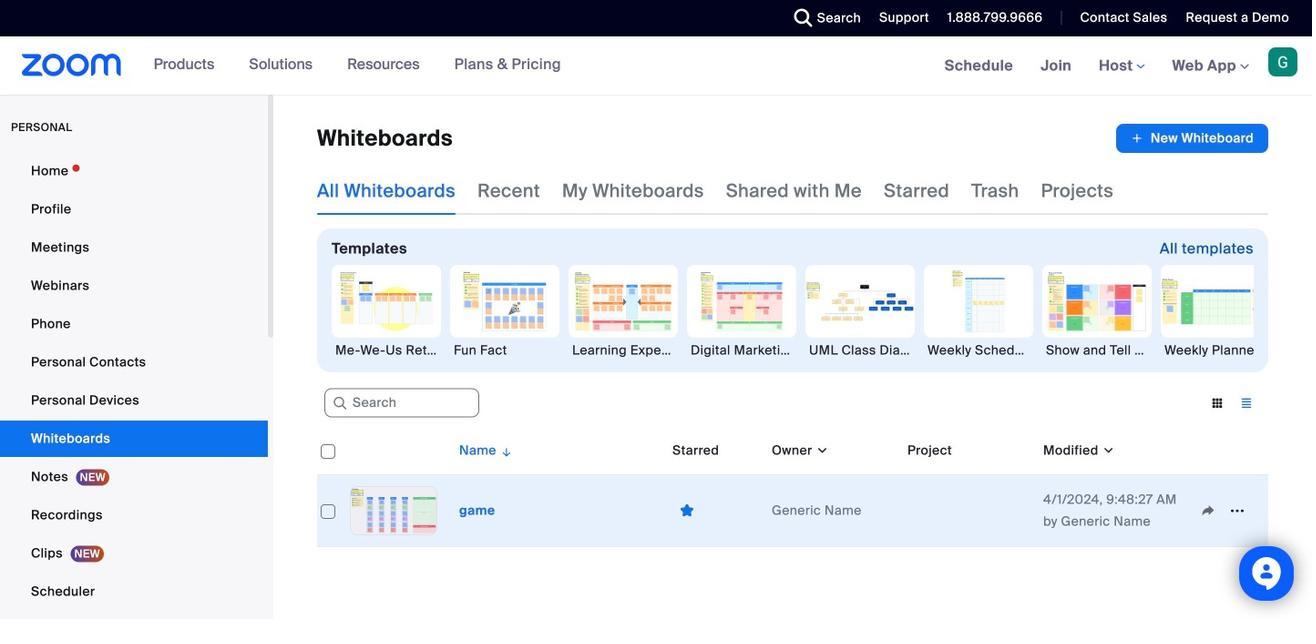 Task type: vqa. For each thing, say whether or not it's contained in the screenshot.
Digital Marketing Canvas element
yes



Task type: locate. For each thing, give the bounding box(es) containing it.
game element
[[459, 503, 495, 520]]

zoom logo image
[[22, 54, 122, 77]]

tabs of all whiteboard page tab list
[[317, 168, 1114, 215]]

arrow down image
[[497, 440, 513, 462]]

more options for game image
[[1223, 503, 1252, 520]]

Search text field
[[324, 389, 479, 418]]

learning experience canvas element
[[569, 342, 678, 360]]

weekly planner element
[[1161, 342, 1271, 360]]

game, modified at apr 01, 2024 by generic name, link image
[[350, 487, 437, 536]]

thumbnail of game image
[[351, 488, 437, 535]]

application
[[1116, 124, 1269, 153], [317, 427, 1269, 548], [1194, 498, 1261, 525]]

list mode, selected image
[[1232, 396, 1261, 412]]

digital marketing canvas element
[[687, 342, 797, 360]]

cell
[[901, 476, 1036, 548]]

me-we-us retrospective element
[[332, 342, 441, 360]]

personal menu menu
[[0, 153, 268, 620]]

banner
[[0, 36, 1312, 96]]



Task type: describe. For each thing, give the bounding box(es) containing it.
product information navigation
[[140, 36, 575, 95]]

show and tell with a twist element
[[1043, 342, 1152, 360]]

meetings navigation
[[931, 36, 1312, 96]]

uml class diagram element
[[806, 342, 915, 360]]

profile picture image
[[1269, 47, 1298, 77]]

weekly schedule element
[[924, 342, 1034, 360]]

grid mode, not selected image
[[1203, 396, 1232, 412]]

share image
[[1194, 503, 1223, 520]]

click to unstar the whiteboard game image
[[673, 503, 702, 520]]

fun fact element
[[450, 342, 560, 360]]



